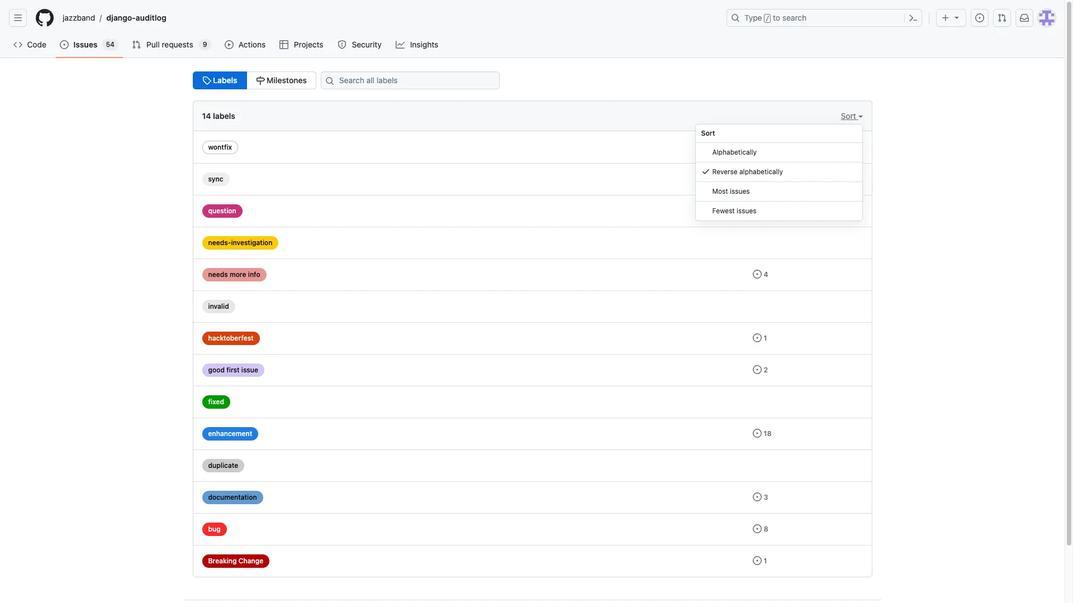 Task type: describe. For each thing, give the bounding box(es) containing it.
hacktoberfest
[[208, 334, 254, 343]]

insights link
[[391, 36, 444, 53]]

1 vertical spatial sort
[[701, 129, 715, 138]]

labels
[[213, 111, 235, 121]]

notifications image
[[1020, 13, 1029, 22]]

check image
[[701, 167, 710, 176]]

question link
[[202, 205, 242, 218]]

search image
[[325, 77, 334, 86]]

bug link
[[202, 523, 227, 537]]

django-auditlog link
[[102, 9, 171, 27]]

good first issue
[[208, 366, 258, 375]]

4 link
[[753, 270, 768, 279]]

fixed link
[[202, 396, 230, 409]]

/ for type
[[766, 15, 770, 22]]

issue opened image left git pull request icon
[[975, 13, 984, 22]]

milestone image
[[256, 76, 265, 85]]

reverse alphabetically link
[[696, 163, 862, 182]]

investigation
[[231, 239, 273, 247]]

9
[[203, 40, 207, 49]]

54
[[106, 40, 115, 49]]

first
[[227, 366, 240, 375]]

issue opened image for 8
[[753, 525, 762, 534]]

issue opened image left issues at the left of the page
[[60, 40, 69, 49]]

14 labels
[[202, 111, 235, 121]]

1 for breaking change
[[764, 557, 767, 566]]

issues for most issues
[[730, 187, 750, 196]]

command palette image
[[909, 13, 918, 22]]

breaking change link
[[202, 555, 270, 569]]

plus image
[[941, 13, 950, 22]]

hacktoberfest link
[[202, 332, 260, 345]]

needs
[[208, 271, 228, 279]]

8
[[764, 525, 768, 534]]

shield image
[[338, 40, 347, 49]]

duplicate link
[[202, 460, 244, 473]]

homepage image
[[36, 9, 54, 27]]

bug
[[208, 525, 221, 534]]

code link
[[9, 36, 51, 53]]

documentation
[[208, 494, 257, 502]]

sort inside popup button
[[841, 111, 858, 121]]

auditlog
[[136, 13, 166, 22]]

3 for question
[[764, 207, 768, 215]]

actions link
[[220, 36, 271, 53]]

18 link
[[753, 429, 772, 438]]

Search all labels text field
[[321, 72, 500, 89]]

2
[[764, 366, 768, 375]]

pull
[[147, 40, 160, 49]]

alphabetically
[[740, 168, 783, 176]]

projects link
[[275, 36, 329, 53]]

needs-
[[208, 239, 231, 247]]

wontfix link
[[202, 141, 238, 154]]

18
[[764, 430, 772, 438]]

Labels search field
[[321, 72, 500, 89]]

issue opened image for 3
[[753, 493, 762, 502]]

documentation link
[[202, 491, 263, 505]]

security
[[352, 40, 382, 49]]

8 link
[[753, 525, 768, 534]]

git pull request image
[[132, 40, 141, 49]]

issues
[[73, 40, 98, 49]]

most issues
[[712, 187, 750, 196]]

reverse alphabetically
[[712, 168, 783, 176]]

needs more info link
[[202, 268, 266, 282]]

code
[[27, 40, 46, 49]]

4
[[764, 271, 768, 279]]

most
[[712, 187, 728, 196]]

2 link
[[753, 366, 768, 375]]

type / to search
[[745, 13, 807, 22]]

issue opened image for 1
[[753, 557, 762, 566]]

fixed
[[208, 398, 224, 406]]

issue
[[241, 366, 258, 375]]

search
[[783, 13, 807, 22]]

needs more info
[[208, 271, 260, 279]]



Task type: locate. For each thing, give the bounding box(es) containing it.
1 3 link from the top
[[753, 206, 768, 215]]

fewest issues link
[[696, 202, 862, 221]]

list
[[58, 9, 720, 27]]

2 1 from the top
[[764, 557, 767, 566]]

reverse
[[712, 168, 738, 176]]

issue opened image up the 2 "link"
[[753, 334, 762, 343]]

0 vertical spatial 1
[[764, 334, 767, 343]]

fewest issues
[[712, 207, 757, 215]]

/ inside jazzband / django-auditlog
[[100, 13, 102, 23]]

more
[[230, 271, 246, 279]]

sync link
[[202, 173, 230, 186]]

issue opened image down the most issues link
[[753, 206, 762, 215]]

0 horizontal spatial /
[[100, 13, 102, 23]]

duplicate
[[208, 462, 238, 470]]

1 horizontal spatial /
[[766, 15, 770, 22]]

sort button
[[841, 110, 863, 122]]

good first issue link
[[202, 364, 264, 377]]

sort
[[841, 111, 858, 121], [701, 129, 715, 138]]

most issues link
[[696, 182, 862, 202]]

play image
[[225, 40, 233, 49]]

1 link up the 2 "link"
[[753, 334, 767, 343]]

issue opened image up 8 link
[[753, 493, 762, 502]]

question
[[208, 207, 236, 215]]

list containing jazzband
[[58, 9, 720, 27]]

1 vertical spatial 1 link
[[753, 557, 767, 566]]

3 link for question
[[753, 206, 768, 215]]

breaking
[[208, 557, 237, 566]]

issue opened image left 4
[[753, 270, 762, 279]]

0 vertical spatial sort
[[841, 111, 858, 121]]

0 vertical spatial 3
[[764, 207, 768, 215]]

issue opened image for 3
[[753, 206, 762, 215]]

0 vertical spatial issues
[[730, 187, 750, 196]]

milestones
[[265, 75, 307, 85]]

to
[[773, 13, 780, 22]]

3 up 8
[[764, 494, 768, 502]]

14
[[202, 111, 211, 121]]

security link
[[333, 36, 387, 53]]

1 vertical spatial 3 link
[[753, 493, 768, 502]]

3 link
[[753, 206, 768, 215], [753, 493, 768, 502]]

1
[[764, 334, 767, 343], [764, 557, 767, 566]]

/ left django-
[[100, 13, 102, 23]]

issue opened image left 8
[[753, 525, 762, 534]]

1 vertical spatial issues
[[737, 207, 757, 215]]

issue opened image for 4
[[753, 270, 762, 279]]

breaking change
[[208, 557, 263, 566]]

django-
[[106, 13, 136, 22]]

menu
[[695, 124, 863, 221]]

git pull request image
[[998, 13, 1007, 22]]

1 1 link from the top
[[753, 334, 767, 343]]

actions
[[239, 40, 266, 49]]

change
[[239, 557, 263, 566]]

jazzband link
[[58, 9, 100, 27]]

needs-investigation
[[208, 239, 273, 247]]

1 horizontal spatial sort
[[841, 111, 858, 121]]

/ left to
[[766, 15, 770, 22]]

requests
[[162, 40, 193, 49]]

issue opened image for 18
[[753, 429, 762, 438]]

3 for documentation
[[764, 494, 768, 502]]

alphabetically
[[712, 148, 757, 157]]

menu containing sort
[[695, 124, 863, 221]]

None search field
[[316, 72, 513, 89]]

issues right fewest
[[737, 207, 757, 215]]

issue element
[[193, 72, 316, 89]]

/ for jazzband
[[100, 13, 102, 23]]

3 down the most issues link
[[764, 207, 768, 215]]

issue opened image
[[60, 40, 69, 49], [753, 206, 762, 215], [753, 270, 762, 279], [753, 525, 762, 534], [753, 557, 762, 566]]

0 vertical spatial 1 link
[[753, 334, 767, 343]]

needs-investigation link
[[202, 236, 279, 250]]

graph image
[[396, 40, 405, 49]]

1 down 8
[[764, 557, 767, 566]]

0 vertical spatial 3 link
[[753, 206, 768, 215]]

1 1 from the top
[[764, 334, 767, 343]]

2 3 from the top
[[764, 494, 768, 502]]

1 3 from the top
[[764, 207, 768, 215]]

1 link for hacktoberfest
[[753, 334, 767, 343]]

projects
[[294, 40, 323, 49]]

sync
[[208, 175, 223, 183]]

good
[[208, 366, 225, 375]]

invalid link
[[202, 300, 235, 314]]

info
[[248, 271, 260, 279]]

1 link
[[753, 334, 767, 343], [753, 557, 767, 566]]

issue opened image left 2
[[753, 366, 762, 375]]

1 link for breaking change
[[753, 557, 767, 566]]

invalid
[[208, 302, 229, 311]]

issue opened image left 18
[[753, 429, 762, 438]]

alphabetically link
[[696, 143, 862, 163]]

1 vertical spatial 3
[[764, 494, 768, 502]]

issue opened image for 2
[[753, 366, 762, 375]]

triangle down image
[[953, 13, 962, 22]]

tag image
[[202, 76, 211, 85]]

1 link down 8 link
[[753, 557, 767, 566]]

0 horizontal spatial sort
[[701, 129, 715, 138]]

/ inside type / to search
[[766, 15, 770, 22]]

jazzband
[[63, 13, 95, 22]]

enhancement link
[[202, 428, 258, 441]]

1 vertical spatial 1
[[764, 557, 767, 566]]

jazzband / django-auditlog
[[63, 13, 166, 23]]

1 up 2
[[764, 334, 767, 343]]

1 for hacktoberfest
[[764, 334, 767, 343]]

issue opened image for 1
[[753, 334, 762, 343]]

fewest
[[712, 207, 735, 215]]

3 link up 8 link
[[753, 493, 768, 502]]

code image
[[13, 40, 22, 49]]

issue opened image
[[975, 13, 984, 22], [753, 334, 762, 343], [753, 366, 762, 375], [753, 429, 762, 438], [753, 493, 762, 502]]

3 link down the most issues link
[[753, 206, 768, 215]]

/
[[100, 13, 102, 23], [766, 15, 770, 22]]

wontfix
[[208, 143, 232, 151]]

3
[[764, 207, 768, 215], [764, 494, 768, 502]]

issues for fewest issues
[[737, 207, 757, 215]]

issues
[[730, 187, 750, 196], [737, 207, 757, 215]]

enhancement
[[208, 430, 252, 438]]

3 link for documentation
[[753, 493, 768, 502]]

table image
[[280, 40, 289, 49]]

milestones link
[[246, 72, 316, 89]]

issue opened image down 8 link
[[753, 557, 762, 566]]

pull requests
[[147, 40, 193, 49]]

2 1 link from the top
[[753, 557, 767, 566]]

insights
[[410, 40, 438, 49]]

issues right most at the top of page
[[730, 187, 750, 196]]

2 3 link from the top
[[753, 493, 768, 502]]

type
[[745, 13, 762, 22]]



Task type: vqa. For each thing, say whether or not it's contained in the screenshot.
the bottommost the 2
no



